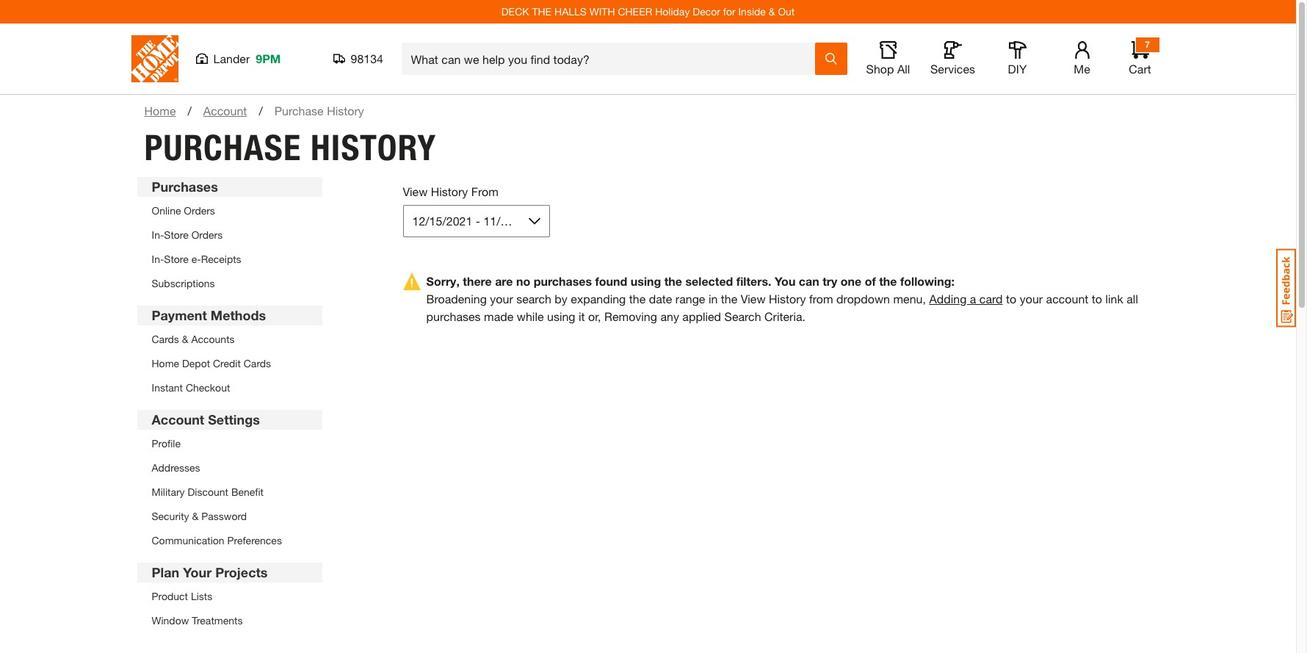 Task type: locate. For each thing, give the bounding box(es) containing it.
0 vertical spatial account
[[203, 104, 247, 118]]

communication preferences
[[152, 534, 282, 547]]

account link
[[203, 102, 247, 120]]

1 vertical spatial purchases
[[426, 309, 481, 323]]

2 in- from the top
[[152, 253, 164, 265]]

home down the home depot logo
[[144, 104, 176, 118]]

0 vertical spatial orders
[[184, 204, 215, 217]]

the
[[532, 5, 552, 18]]

account for account
[[203, 104, 247, 118]]

preferences
[[227, 534, 282, 547]]

in
[[709, 292, 718, 306]]

treatments
[[192, 614, 243, 627]]

subscriptions
[[152, 277, 215, 289]]

instant checkout
[[152, 381, 230, 394]]

account up profile
[[152, 411, 204, 428]]

11/15/2023
[[484, 214, 544, 228]]

1 vertical spatial in-
[[152, 253, 164, 265]]

cards down payment
[[152, 333, 179, 345]]

security
[[152, 510, 189, 522]]

0 vertical spatial purchases
[[534, 274, 592, 288]]

store down online orders
[[164, 228, 189, 241]]

0 horizontal spatial your
[[490, 292, 513, 306]]

link
[[1106, 292, 1124, 306]]

adding
[[930, 292, 967, 306]]

1 vertical spatial home
[[152, 357, 179, 369]]

cards & accounts
[[152, 333, 235, 345]]

adding a card link
[[930, 292, 1003, 306]]

0 horizontal spatial view
[[403, 184, 428, 198]]

using down by
[[547, 309, 576, 323]]

purchases inside to your account to link all purchases made while using it or, removing any applied search criteria.
[[426, 309, 481, 323]]

0 vertical spatial using
[[631, 274, 661, 288]]

98134
[[351, 51, 383, 65]]

plan
[[152, 564, 179, 580]]

2 your from the left
[[1020, 292, 1043, 306]]

depot
[[182, 357, 210, 369]]

1 your from the left
[[490, 292, 513, 306]]

store
[[164, 228, 189, 241], [164, 253, 189, 265]]

1 horizontal spatial &
[[192, 510, 199, 522]]

to
[[1006, 292, 1017, 306], [1092, 292, 1103, 306]]

diy button
[[994, 41, 1041, 76]]

lander
[[213, 51, 250, 65]]

your
[[490, 292, 513, 306], [1020, 292, 1043, 306]]

security & password link
[[152, 510, 247, 522]]

out
[[778, 5, 795, 18]]

profile link
[[152, 437, 181, 450]]

addresses
[[152, 461, 200, 474]]

feedback link image
[[1277, 248, 1297, 328]]

made
[[484, 309, 514, 323]]

your inside to your account to link all purchases made while using it or, removing any applied search criteria.
[[1020, 292, 1043, 306]]

1 horizontal spatial view
[[741, 292, 766, 306]]

in-store orders
[[152, 228, 223, 241]]

while
[[517, 309, 544, 323]]

your for account
[[1020, 292, 1043, 306]]

using
[[631, 274, 661, 288], [547, 309, 576, 323]]

purchases down broadening at the top of page
[[426, 309, 481, 323]]

to right the card
[[1006, 292, 1017, 306]]

& down payment
[[182, 333, 188, 345]]

benefit
[[231, 486, 264, 498]]

menu,
[[894, 292, 926, 306]]

1 vertical spatial store
[[164, 253, 189, 265]]

1 vertical spatial account
[[152, 411, 204, 428]]

password
[[201, 510, 247, 522]]

can
[[799, 274, 820, 288]]

discount
[[188, 486, 228, 498]]

0 horizontal spatial to
[[1006, 292, 1017, 306]]

in- up subscriptions
[[152, 253, 164, 265]]

found
[[595, 274, 628, 288]]

0 vertical spatial &
[[769, 5, 775, 18]]

broadening
[[426, 292, 487, 306]]

date
[[649, 292, 672, 306]]

no
[[516, 274, 531, 288]]

view up 12/15/2021
[[403, 184, 428, 198]]

0 horizontal spatial purchases
[[426, 309, 481, 323]]

purchases
[[534, 274, 592, 288], [426, 309, 481, 323]]

your left account at the top of page
[[1020, 292, 1043, 306]]

1 horizontal spatial your
[[1020, 292, 1043, 306]]

in-store e-receipts link
[[152, 253, 241, 265]]

0 vertical spatial home
[[144, 104, 176, 118]]

1 vertical spatial view
[[741, 292, 766, 306]]

2 store from the top
[[164, 253, 189, 265]]

your for search
[[490, 292, 513, 306]]

using up date
[[631, 274, 661, 288]]

window treatments
[[152, 614, 243, 627]]

credit
[[213, 357, 241, 369]]

store left "e-"
[[164, 253, 189, 265]]

view down filters.
[[741, 292, 766, 306]]

view
[[403, 184, 428, 198], [741, 292, 766, 306]]

in- down online
[[152, 228, 164, 241]]

2 horizontal spatial &
[[769, 5, 775, 18]]

/ right home link
[[188, 104, 192, 118]]

/ right account link
[[259, 104, 263, 118]]

cards right credit
[[244, 357, 271, 369]]

all
[[898, 62, 910, 76]]

1 horizontal spatial cards
[[244, 357, 271, 369]]

filters.
[[737, 274, 772, 288]]

for
[[723, 5, 736, 18]]

window treatments link
[[152, 614, 243, 627]]

in-
[[152, 228, 164, 241], [152, 253, 164, 265]]

1 horizontal spatial to
[[1092, 292, 1103, 306]]

12/15/2021 - 11/15/2023 button
[[403, 205, 550, 237]]

1 in- from the top
[[152, 228, 164, 241]]

& right "security" at the left of page
[[192, 510, 199, 522]]

home up instant
[[152, 357, 179, 369]]

2 vertical spatial &
[[192, 510, 199, 522]]

services
[[931, 62, 976, 76]]

& left out
[[769, 5, 775, 18]]

purchase down account link
[[144, 126, 301, 169]]

instant
[[152, 381, 183, 394]]

orders up in-store e-receipts
[[191, 228, 223, 241]]

orders up in-store orders link
[[184, 204, 215, 217]]

1 vertical spatial using
[[547, 309, 576, 323]]

inside
[[739, 5, 766, 18]]

search
[[517, 292, 552, 306]]

you
[[775, 274, 796, 288]]

accounts
[[191, 333, 235, 345]]

online
[[152, 204, 181, 217]]

services button
[[930, 41, 977, 76]]

0 horizontal spatial cards
[[152, 333, 179, 345]]

purchase history
[[275, 104, 364, 118], [144, 126, 437, 169]]

purchase
[[275, 104, 324, 118], [144, 126, 301, 169]]

1 vertical spatial purchase history
[[144, 126, 437, 169]]

store for orders
[[164, 228, 189, 241]]

0 horizontal spatial /
[[188, 104, 192, 118]]

range
[[676, 292, 706, 306]]

to left link
[[1092, 292, 1103, 306]]

the home depot logo image
[[131, 35, 178, 82]]

1 vertical spatial &
[[182, 333, 188, 345]]

in-store e-receipts
[[152, 253, 241, 265]]

1 to from the left
[[1006, 292, 1017, 306]]

1 horizontal spatial /
[[259, 104, 263, 118]]

deck the halls with cheer holiday decor for inside & out link
[[502, 5, 795, 18]]

12/15/2021
[[412, 214, 473, 228]]

profile
[[152, 437, 181, 450]]

purchase down 9pm
[[275, 104, 324, 118]]

0 vertical spatial in-
[[152, 228, 164, 241]]

purchases up by
[[534, 274, 592, 288]]

communication preferences link
[[152, 534, 282, 547]]

0 horizontal spatial using
[[547, 309, 576, 323]]

in-store orders link
[[152, 228, 223, 241]]

0 vertical spatial store
[[164, 228, 189, 241]]

window
[[152, 614, 189, 627]]

0 vertical spatial view
[[403, 184, 428, 198]]

with
[[590, 5, 615, 18]]

purchases
[[152, 179, 218, 195]]

lists
[[191, 590, 212, 602]]

12/15/2021 - 11/15/2023
[[412, 214, 544, 228]]

0 vertical spatial cards
[[152, 333, 179, 345]]

account down lander
[[203, 104, 247, 118]]

projects
[[215, 564, 268, 580]]

1 store from the top
[[164, 228, 189, 241]]

your down are
[[490, 292, 513, 306]]

the right in
[[721, 292, 738, 306]]

history
[[327, 104, 364, 118], [311, 126, 437, 169], [431, 184, 468, 198], [769, 292, 806, 306]]

0 horizontal spatial &
[[182, 333, 188, 345]]

online orders
[[152, 204, 215, 217]]



Task type: describe. For each thing, give the bounding box(es) containing it.
account settings
[[152, 411, 260, 428]]

by
[[555, 292, 568, 306]]

the up removing
[[629, 292, 646, 306]]

selected
[[686, 274, 733, 288]]

there
[[463, 274, 492, 288]]

98134 button
[[333, 51, 384, 66]]

me button
[[1059, 41, 1106, 76]]

sorry,
[[426, 274, 460, 288]]

home for home depot credit cards
[[152, 357, 179, 369]]

the right "of"
[[879, 274, 897, 288]]

military
[[152, 486, 185, 498]]

7
[[1145, 39, 1150, 50]]

online orders link
[[152, 204, 215, 217]]

cart 7
[[1129, 39, 1152, 76]]

decor
[[693, 5, 721, 18]]

subscriptions link
[[152, 277, 215, 289]]

broadening your search by expanding the date range in the view history from dropdown menu, adding a card
[[426, 292, 1003, 306]]

or,
[[588, 309, 601, 323]]

account
[[1046, 292, 1089, 306]]

0 vertical spatial purchase history
[[275, 104, 364, 118]]

removing
[[604, 309, 657, 323]]

try
[[823, 274, 838, 288]]

criteria.
[[765, 309, 806, 323]]

account for account settings
[[152, 411, 204, 428]]

What can we help you find today? search field
[[411, 43, 814, 74]]

shop all button
[[865, 41, 912, 76]]

store for e-
[[164, 253, 189, 265]]

your
[[183, 564, 212, 580]]

payment methods
[[152, 307, 266, 323]]

diy
[[1008, 62, 1027, 76]]

1 vertical spatial purchase
[[144, 126, 301, 169]]

cart
[[1129, 62, 1152, 76]]

receipts
[[201, 253, 241, 265]]

sorry, there are no purchases found using the selected filters. you can try one of the following:
[[426, 274, 955, 288]]

from
[[810, 292, 834, 306]]

view history from
[[403, 184, 499, 198]]

shop
[[866, 62, 894, 76]]

deck the halls with cheer holiday decor for inside & out
[[502, 5, 795, 18]]

cheer
[[618, 5, 653, 18]]

home depot credit cards
[[152, 357, 271, 369]]

holiday
[[655, 5, 690, 18]]

settings
[[208, 411, 260, 428]]

1 vertical spatial orders
[[191, 228, 223, 241]]

1 horizontal spatial using
[[631, 274, 661, 288]]

home for home
[[144, 104, 176, 118]]

& for password
[[192, 510, 199, 522]]

military discount benefit
[[152, 486, 264, 498]]

1 vertical spatial cards
[[244, 357, 271, 369]]

home link
[[144, 102, 176, 120]]

military discount benefit link
[[152, 486, 264, 498]]

1 / from the left
[[188, 104, 192, 118]]

one
[[841, 274, 862, 288]]

a
[[970, 292, 977, 306]]

plan your projects
[[152, 564, 268, 580]]

1 horizontal spatial purchases
[[534, 274, 592, 288]]

of
[[865, 274, 876, 288]]

home depot credit cards link
[[152, 357, 271, 369]]

from
[[471, 184, 499, 198]]

to your account to link all purchases made while using it or, removing any applied search criteria.
[[426, 292, 1139, 323]]

expanding
[[571, 292, 626, 306]]

search
[[725, 309, 761, 323]]

methods
[[211, 307, 266, 323]]

dropdown
[[837, 292, 890, 306]]

in- for in-store e-receipts
[[152, 253, 164, 265]]

all
[[1127, 292, 1139, 306]]

2 / from the left
[[259, 104, 263, 118]]

0 vertical spatial purchase
[[275, 104, 324, 118]]

payment
[[152, 307, 207, 323]]

& for accounts
[[182, 333, 188, 345]]

in- for in-store orders
[[152, 228, 164, 241]]

any
[[661, 309, 679, 323]]

instant checkout link
[[152, 381, 230, 394]]

2 to from the left
[[1092, 292, 1103, 306]]

communication
[[152, 534, 224, 547]]

lander 9pm
[[213, 51, 281, 65]]

checkout
[[186, 381, 230, 394]]

using inside to your account to link all purchases made while using it or, removing any applied search criteria.
[[547, 309, 576, 323]]

cards & accounts link
[[152, 333, 235, 345]]

me
[[1074, 62, 1091, 76]]

applied
[[683, 309, 721, 323]]

security & password
[[152, 510, 247, 522]]

the up date
[[665, 274, 682, 288]]



Task type: vqa. For each thing, say whether or not it's contained in the screenshot.
Found
yes



